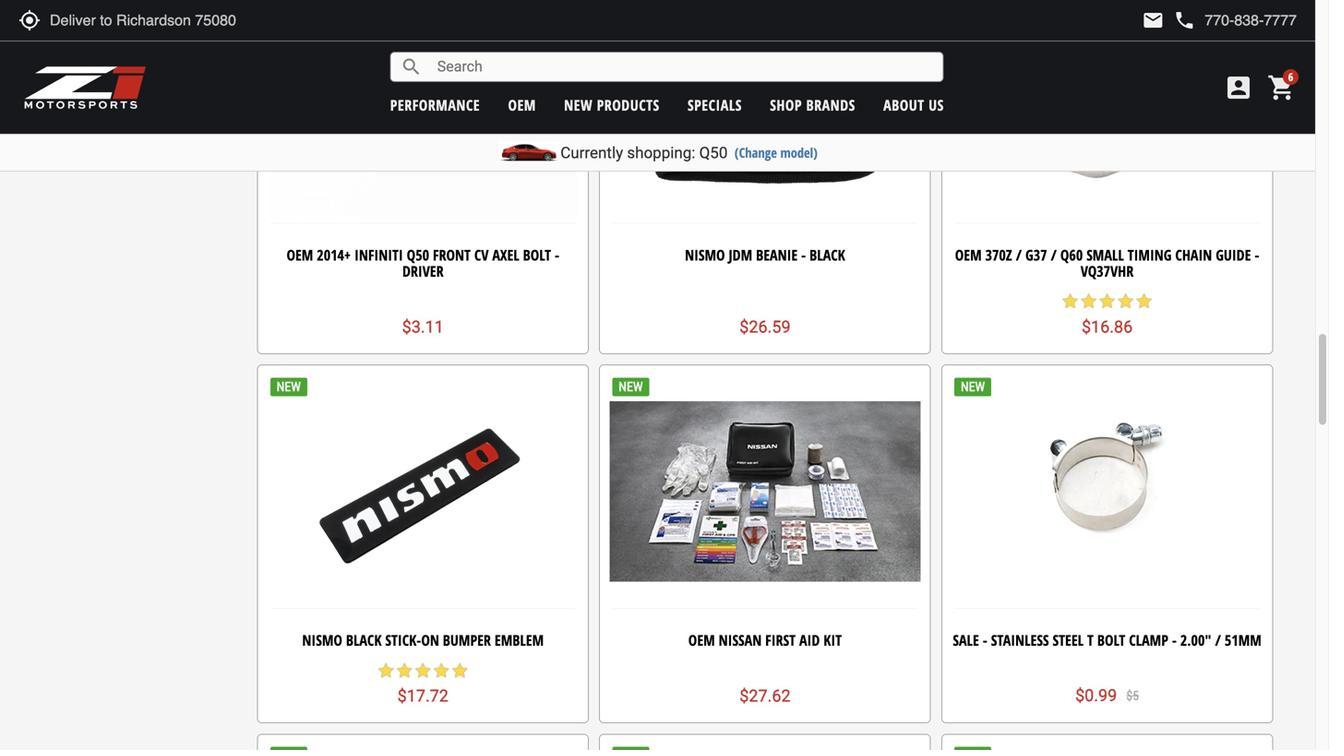 Task type: describe. For each thing, give the bounding box(es) containing it.
- right sale at the right bottom of the page
[[983, 631, 988, 651]]

Search search field
[[423, 53, 943, 81]]

specials
[[688, 95, 742, 115]]

1 horizontal spatial black
[[810, 245, 846, 265]]

2 horizontal spatial /
[[1216, 631, 1222, 651]]

small
[[1087, 245, 1124, 265]]

model)
[[781, 144, 818, 162]]

$0.99 $5
[[1076, 687, 1140, 706]]

performance
[[390, 95, 480, 115]]

currently
[[561, 144, 623, 162]]

sale - stainless steel t bolt clamp - 2.00" / 51mm
[[953, 631, 1262, 651]]

star star star star star $16.86
[[1062, 292, 1154, 337]]

on
[[421, 631, 439, 651]]

stick-
[[385, 631, 421, 651]]

currently shopping: q50 (change model)
[[561, 144, 818, 162]]

q50 inside oem 2014+ infiniti q50 front cv axel bolt - driver
[[407, 245, 429, 265]]

new
[[564, 95, 593, 115]]

first
[[766, 631, 796, 651]]

search
[[401, 56, 423, 78]]

$26.59
[[740, 317, 791, 337]]

emblem
[[495, 631, 544, 651]]

guide
[[1216, 245, 1252, 265]]

cv
[[475, 245, 489, 265]]

oem for oem 370z / g37 / q60 small timing chain guide - vq37vhr
[[955, 245, 982, 265]]

performance link
[[390, 95, 480, 115]]

$0.99
[[1076, 687, 1118, 706]]

(change model) link
[[735, 144, 818, 162]]

$17.72
[[398, 687, 449, 706]]

q60
[[1061, 245, 1083, 265]]

shopping_cart link
[[1263, 73, 1297, 102]]

0 horizontal spatial /
[[1016, 245, 1022, 265]]

$16.86
[[1082, 317, 1133, 337]]

beanie
[[756, 245, 798, 265]]

g37
[[1026, 245, 1048, 265]]

nismo for nismo jdm beanie - black
[[685, 245, 725, 265]]

my_location
[[18, 9, 41, 31]]

nismo for nismo black stick-on bumper emblem
[[302, 631, 342, 651]]

vq37vhr
[[1081, 261, 1134, 281]]

oem link
[[508, 95, 536, 115]]

1 horizontal spatial q50
[[700, 144, 728, 162]]

oem 2014+ infiniti q50 front cv axel bolt - driver
[[287, 245, 560, 281]]

about
[[884, 95, 925, 115]]

$3.11
[[402, 317, 444, 337]]

star star star star star $17.72
[[377, 662, 469, 706]]

t
[[1088, 631, 1094, 651]]

1 horizontal spatial /
[[1051, 245, 1057, 265]]

oem for oem nissan first aid kit
[[689, 631, 715, 651]]

oem for oem link
[[508, 95, 536, 115]]

clamp
[[1130, 631, 1169, 651]]

shopping_cart
[[1268, 73, 1297, 102]]

kit
[[824, 631, 842, 651]]

new products
[[564, 95, 660, 115]]

front
[[433, 245, 471, 265]]

2014+
[[317, 245, 351, 265]]



Task type: locate. For each thing, give the bounding box(es) containing it.
(change
[[735, 144, 777, 162]]

steel
[[1053, 631, 1084, 651]]

q50 left (change
[[700, 144, 728, 162]]

mail link
[[1143, 9, 1165, 31]]

axel
[[492, 245, 520, 265]]

new products link
[[564, 95, 660, 115]]

- inside oem 2014+ infiniti q50 front cv axel bolt - driver
[[555, 245, 560, 265]]

$27.62
[[740, 687, 791, 706]]

1 horizontal spatial nismo
[[685, 245, 725, 265]]

370z
[[986, 245, 1013, 265]]

infiniti
[[355, 245, 403, 265]]

nissan
[[719, 631, 762, 651]]

0 vertical spatial nismo
[[685, 245, 725, 265]]

1 vertical spatial nismo
[[302, 631, 342, 651]]

aid
[[800, 631, 820, 651]]

oem left the new
[[508, 95, 536, 115]]

0 horizontal spatial bolt
[[523, 245, 551, 265]]

q50
[[700, 144, 728, 162], [407, 245, 429, 265]]

0 vertical spatial q50
[[700, 144, 728, 162]]

bolt right t
[[1098, 631, 1126, 651]]

account_box
[[1224, 73, 1254, 102]]

timing
[[1128, 245, 1172, 265]]

about us
[[884, 95, 944, 115]]

oem nissan first aid kit
[[689, 631, 842, 651]]

phone link
[[1174, 9, 1297, 31]]

jdm
[[729, 245, 753, 265]]

- right axel
[[555, 245, 560, 265]]

0 horizontal spatial q50
[[407, 245, 429, 265]]

nismo jdm beanie - black
[[685, 245, 846, 265]]

1 horizontal spatial bolt
[[1098, 631, 1126, 651]]

bumper
[[443, 631, 491, 651]]

oem left nissan
[[689, 631, 715, 651]]

1 vertical spatial bolt
[[1098, 631, 1126, 651]]

brands
[[807, 95, 856, 115]]

account_box link
[[1220, 73, 1259, 102]]

black
[[810, 245, 846, 265], [346, 631, 382, 651]]

/
[[1016, 245, 1022, 265], [1051, 245, 1057, 265], [1216, 631, 1222, 651]]

0 vertical spatial black
[[810, 245, 846, 265]]

shop brands link
[[770, 95, 856, 115]]

z1 motorsports logo image
[[23, 65, 147, 111]]

2.00"
[[1181, 631, 1212, 651]]

star
[[1062, 292, 1080, 311], [1080, 292, 1098, 311], [1098, 292, 1117, 311], [1117, 292, 1135, 311], [1135, 292, 1154, 311], [377, 662, 395, 680], [395, 662, 414, 680], [414, 662, 432, 680], [432, 662, 451, 680], [451, 662, 469, 680]]

0 horizontal spatial nismo
[[302, 631, 342, 651]]

shop
[[770, 95, 803, 115]]

nismo black stick-on bumper emblem
[[302, 631, 544, 651]]

oem for oem 2014+ infiniti q50 front cv axel bolt - driver
[[287, 245, 313, 265]]

black left the stick-
[[346, 631, 382, 651]]

nismo left jdm in the top right of the page
[[685, 245, 725, 265]]

sale
[[953, 631, 980, 651]]

oem inside oem 2014+ infiniti q50 front cv axel bolt - driver
[[287, 245, 313, 265]]

- right guide
[[1255, 245, 1260, 265]]

bolt inside oem 2014+ infiniti q50 front cv axel bolt - driver
[[523, 245, 551, 265]]

51mm
[[1225, 631, 1262, 651]]

oem
[[508, 95, 536, 115], [287, 245, 313, 265], [955, 245, 982, 265], [689, 631, 715, 651]]

products
[[597, 95, 660, 115]]

/ left g37
[[1016, 245, 1022, 265]]

/ right g37
[[1051, 245, 1057, 265]]

bolt
[[523, 245, 551, 265], [1098, 631, 1126, 651]]

- right beanie
[[802, 245, 806, 265]]

chain
[[1176, 245, 1213, 265]]

bolt right axel
[[523, 245, 551, 265]]

shopping:
[[627, 144, 696, 162]]

1 vertical spatial black
[[346, 631, 382, 651]]

us
[[929, 95, 944, 115]]

nismo
[[685, 245, 725, 265], [302, 631, 342, 651]]

oem left 370z
[[955, 245, 982, 265]]

nismo left the stick-
[[302, 631, 342, 651]]

$5
[[1127, 689, 1140, 704]]

driver
[[403, 261, 444, 281]]

mail
[[1143, 9, 1165, 31]]

q50 left 'front'
[[407, 245, 429, 265]]

mail phone
[[1143, 9, 1196, 31]]

- left 2.00"
[[1173, 631, 1177, 651]]

-
[[555, 245, 560, 265], [802, 245, 806, 265], [1255, 245, 1260, 265], [983, 631, 988, 651], [1173, 631, 1177, 651]]

/ right 2.00"
[[1216, 631, 1222, 651]]

about us link
[[884, 95, 944, 115]]

shop brands
[[770, 95, 856, 115]]

oem left the 2014+
[[287, 245, 313, 265]]

oem 370z / g37 / q60 small timing chain guide - vq37vhr
[[955, 245, 1260, 281]]

oem inside the oem 370z / g37 / q60 small timing chain guide - vq37vhr
[[955, 245, 982, 265]]

0 vertical spatial bolt
[[523, 245, 551, 265]]

stainless
[[991, 631, 1049, 651]]

black right beanie
[[810, 245, 846, 265]]

specials link
[[688, 95, 742, 115]]

- inside the oem 370z / g37 / q60 small timing chain guide - vq37vhr
[[1255, 245, 1260, 265]]

phone
[[1174, 9, 1196, 31]]

0 horizontal spatial black
[[346, 631, 382, 651]]

1 vertical spatial q50
[[407, 245, 429, 265]]



Task type: vqa. For each thing, say whether or not it's contained in the screenshot.
option
no



